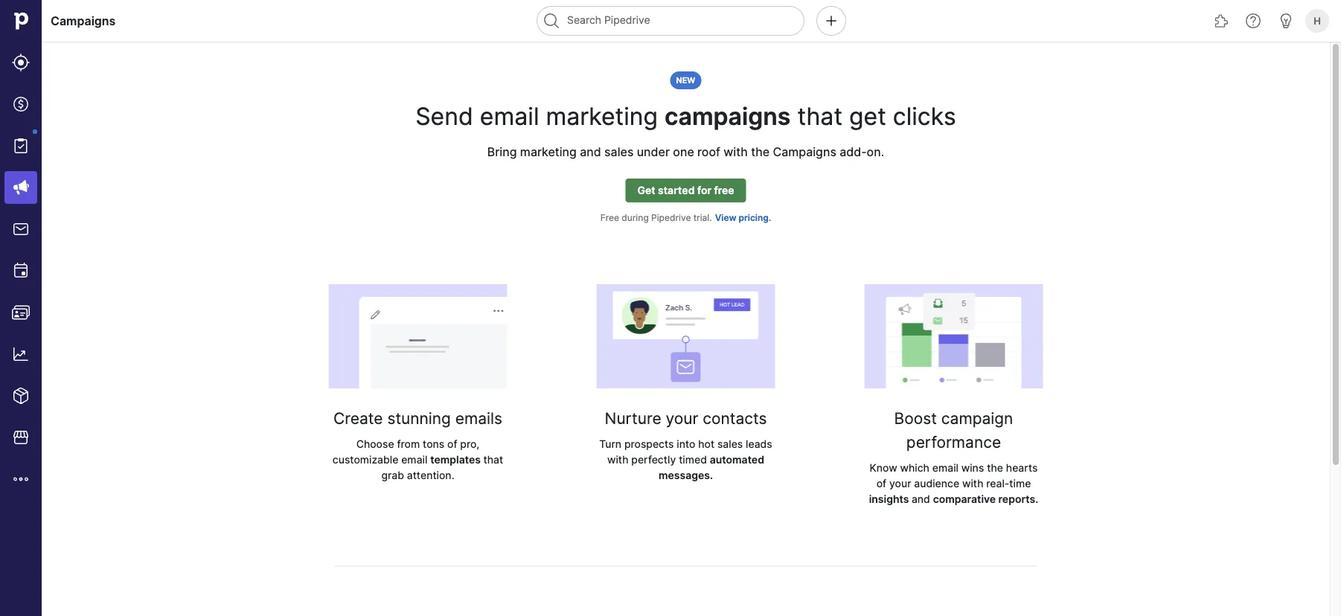 Task type: locate. For each thing, give the bounding box(es) containing it.
the inside know which email wins the hearts of your audience with real-time insights and comparative reports.
[[987, 462, 1004, 474]]

sales left under
[[605, 144, 634, 159]]

0 horizontal spatial animation image
[[329, 284, 507, 389]]

your up into
[[666, 409, 699, 428]]

know which email wins the hearts of your audience with real-time insights and comparative reports.
[[869, 462, 1039, 506]]

email inside know which email wins the hearts of your audience with real-time insights and comparative reports.
[[933, 462, 959, 474]]

1 vertical spatial of
[[877, 477, 887, 490]]

free
[[601, 213, 620, 223]]

bring marketing and sales under one roof with the campaigns add-on.
[[488, 144, 885, 159]]

for
[[698, 184, 712, 197]]

attention.
[[407, 469, 455, 482]]

h
[[1314, 15, 1322, 26]]

tons
[[423, 438, 445, 450]]

from
[[397, 438, 420, 450]]

contacts image
[[12, 304, 30, 322]]

0 horizontal spatial the
[[751, 144, 770, 159]]

0 vertical spatial campaigns
[[51, 13, 116, 28]]

contacts
[[703, 409, 767, 428]]

campaigns
[[665, 102, 791, 130]]

0 vertical spatial of
[[448, 438, 458, 450]]

that
[[798, 102, 843, 130], [484, 453, 503, 466]]

get
[[638, 184, 656, 197]]

the down campaigns
[[751, 144, 770, 159]]

email up bring at the left
[[480, 102, 539, 130]]

clicks
[[893, 102, 957, 130]]

1 vertical spatial campaigns
[[773, 144, 837, 159]]

free
[[714, 184, 735, 197]]

0 vertical spatial and
[[580, 144, 601, 159]]

2 horizontal spatial email
[[933, 462, 959, 474]]

performance
[[907, 433, 1002, 452]]

know
[[870, 462, 898, 474]]

1 horizontal spatial sales
[[718, 438, 743, 450]]

pipedrive
[[652, 213, 691, 223]]

get started for free button
[[626, 179, 747, 203]]

view pricing. link
[[715, 211, 772, 225]]

home image
[[10, 10, 32, 32]]

1 horizontal spatial that
[[798, 102, 843, 130]]

that left get
[[798, 102, 843, 130]]

turn prospects into hot sales leads with perfectly timed
[[600, 438, 773, 466]]

of inside choose from tons of pro, customizable email
[[448, 438, 458, 450]]

0 horizontal spatial that
[[484, 453, 503, 466]]

get
[[850, 102, 887, 130]]

that down emails at the bottom left
[[484, 453, 503, 466]]

0 horizontal spatial your
[[666, 409, 699, 428]]

1 horizontal spatial of
[[877, 477, 887, 490]]

1 vertical spatial that
[[484, 453, 503, 466]]

1 vertical spatial and
[[912, 493, 931, 506]]

and inside know which email wins the hearts of your audience with real-time insights and comparative reports.
[[912, 493, 931, 506]]

marketing
[[546, 102, 658, 130], [520, 144, 577, 159]]

leads
[[746, 438, 773, 450]]

with right 'roof' at the right
[[724, 144, 748, 159]]

campaigns right home icon
[[51, 13, 116, 28]]

perfectly
[[632, 453, 676, 466]]

2 animation image from the left
[[597, 284, 775, 389]]

nurture
[[605, 409, 662, 428]]

turn
[[600, 438, 622, 450]]

email up 'audience'
[[933, 462, 959, 474]]

animation image
[[329, 284, 507, 389], [597, 284, 775, 389], [865, 284, 1044, 389]]

1 horizontal spatial campaigns
[[773, 144, 837, 159]]

and down 'audience'
[[912, 493, 931, 506]]

2 horizontal spatial animation image
[[865, 284, 1044, 389]]

trial.
[[694, 213, 712, 223]]

1 vertical spatial the
[[987, 462, 1004, 474]]

of
[[448, 438, 458, 450], [877, 477, 887, 490]]

1 vertical spatial with
[[608, 453, 629, 466]]

1 horizontal spatial your
[[890, 477, 912, 490]]

with down wins
[[963, 477, 984, 490]]

3 animation image from the left
[[865, 284, 1044, 389]]

0 horizontal spatial and
[[580, 144, 601, 159]]

real-
[[987, 477, 1010, 490]]

sales
[[605, 144, 634, 159], [718, 438, 743, 450]]

menu item
[[0, 167, 42, 208]]

new
[[676, 76, 696, 85]]

1 horizontal spatial with
[[724, 144, 748, 159]]

that grab attention.
[[382, 453, 503, 482]]

campaigns
[[51, 13, 116, 28], [773, 144, 837, 159]]

with down turn
[[608, 453, 629, 466]]

0 vertical spatial the
[[751, 144, 770, 159]]

more image
[[12, 471, 30, 488]]

1 vertical spatial your
[[890, 477, 912, 490]]

1 horizontal spatial animation image
[[597, 284, 775, 389]]

0 horizontal spatial email
[[401, 453, 428, 466]]

email
[[480, 102, 539, 130], [401, 453, 428, 466], [933, 462, 959, 474]]

campaigns image
[[12, 179, 30, 197]]

hot
[[699, 438, 715, 450]]

insights
[[869, 493, 909, 506]]

activities image
[[12, 262, 30, 280]]

sales inside turn prospects into hot sales leads with perfectly timed
[[718, 438, 743, 450]]

with
[[724, 144, 748, 159], [608, 453, 629, 466], [963, 477, 984, 490]]

that inside that grab attention.
[[484, 453, 503, 466]]

of up templates
[[448, 438, 458, 450]]

quick help image
[[1245, 12, 1263, 30]]

with inside know which email wins the hearts of your audience with real-time insights and comparative reports.
[[963, 477, 984, 490]]

0 horizontal spatial of
[[448, 438, 458, 450]]

sales inbox image
[[12, 220, 30, 238]]

email down the from
[[401, 453, 428, 466]]

1 animation image from the left
[[329, 284, 507, 389]]

Search Pipedrive field
[[537, 6, 805, 36]]

0 horizontal spatial with
[[608, 453, 629, 466]]

0 vertical spatial sales
[[605, 144, 634, 159]]

bring
[[488, 144, 517, 159]]

marketing right bring at the left
[[520, 144, 577, 159]]

hearts
[[1007, 462, 1038, 474]]

marketing up under
[[546, 102, 658, 130]]

view
[[715, 213, 737, 223]]

menu
[[0, 0, 42, 617]]

your up insights
[[890, 477, 912, 490]]

reports.
[[999, 493, 1039, 506]]

the up the real-
[[987, 462, 1004, 474]]

audience
[[915, 477, 960, 490]]

templates
[[431, 453, 484, 466]]

1 vertical spatial sales
[[718, 438, 743, 450]]

1 horizontal spatial the
[[987, 462, 1004, 474]]

your
[[666, 409, 699, 428], [890, 477, 912, 490]]

2 horizontal spatial with
[[963, 477, 984, 490]]

1 horizontal spatial and
[[912, 493, 931, 506]]

of down know
[[877, 477, 887, 490]]

sales up 'automated'
[[718, 438, 743, 450]]

and left under
[[580, 144, 601, 159]]

free during pipedrive trial. view pricing.
[[601, 213, 772, 223]]

and
[[580, 144, 601, 159], [912, 493, 931, 506]]

choose from tons of pro, customizable email
[[333, 438, 480, 466]]

campaigns left add-
[[773, 144, 837, 159]]

2 vertical spatial with
[[963, 477, 984, 490]]

add-
[[840, 144, 867, 159]]

the
[[751, 144, 770, 159], [987, 462, 1004, 474]]



Task type: vqa. For each thing, say whether or not it's contained in the screenshot.
Add to the top
no



Task type: describe. For each thing, give the bounding box(es) containing it.
get started for free
[[638, 184, 735, 197]]

automated messages.
[[659, 453, 765, 482]]

insights image
[[12, 345, 30, 363]]

animation image for stunning
[[329, 284, 507, 389]]

roof
[[698, 144, 721, 159]]

pricing.
[[739, 213, 772, 223]]

started
[[658, 184, 695, 197]]

of inside know which email wins the hearts of your audience with real-time insights and comparative reports.
[[877, 477, 887, 490]]

customizable
[[333, 453, 399, 466]]

into
[[677, 438, 696, 450]]

0 horizontal spatial campaigns
[[51, 13, 116, 28]]

leads image
[[12, 54, 30, 71]]

animation image for campaign
[[865, 284, 1044, 389]]

h button
[[1303, 6, 1333, 36]]

which
[[901, 462, 930, 474]]

under
[[637, 144, 670, 159]]

messages.
[[659, 469, 713, 482]]

during
[[622, 213, 649, 223]]

on.
[[867, 144, 885, 159]]

1 vertical spatial marketing
[[520, 144, 577, 159]]

choose
[[356, 438, 394, 450]]

nurture your contacts
[[605, 409, 767, 428]]

send email marketing campaigns that get clicks
[[416, 102, 957, 130]]

0 vertical spatial your
[[666, 409, 699, 428]]

0 vertical spatial marketing
[[546, 102, 658, 130]]

boost
[[895, 409, 937, 428]]

comparative
[[933, 493, 996, 506]]

wins
[[962, 462, 985, 474]]

campaign
[[942, 409, 1014, 428]]

color undefined image
[[12, 137, 30, 155]]

deals image
[[12, 95, 30, 113]]

sales assistant image
[[1278, 12, 1296, 30]]

grab
[[382, 469, 404, 482]]

quick add image
[[823, 12, 841, 30]]

stunning
[[387, 409, 451, 428]]

email inside choose from tons of pro, customizable email
[[401, 453, 428, 466]]

1 horizontal spatial email
[[480, 102, 539, 130]]

with inside turn prospects into hot sales leads with perfectly timed
[[608, 453, 629, 466]]

create stunning emails
[[334, 409, 503, 428]]

emails
[[456, 409, 503, 428]]

create
[[334, 409, 383, 428]]

0 vertical spatial with
[[724, 144, 748, 159]]

products image
[[12, 387, 30, 405]]

pro,
[[460, 438, 480, 450]]

boost campaign performance
[[895, 409, 1014, 452]]

0 horizontal spatial sales
[[605, 144, 634, 159]]

0 vertical spatial that
[[798, 102, 843, 130]]

your inside know which email wins the hearts of your audience with real-time insights and comparative reports.
[[890, 477, 912, 490]]

prospects
[[625, 438, 674, 450]]

send
[[416, 102, 473, 130]]

timed
[[679, 453, 707, 466]]

time
[[1010, 477, 1032, 490]]

automated
[[710, 453, 765, 466]]

animation image for your
[[597, 284, 775, 389]]

marketplace image
[[12, 429, 30, 447]]

one
[[673, 144, 695, 159]]



